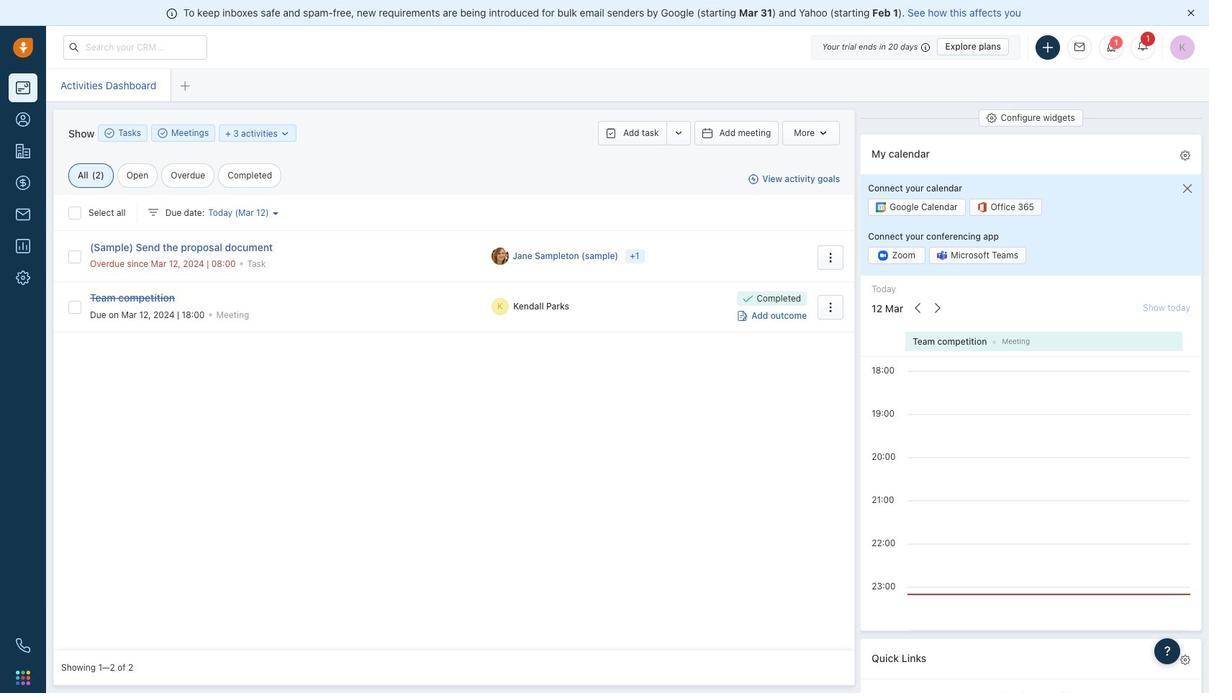Task type: vqa. For each thing, say whether or not it's contained in the screenshot.
container_WX8MsF4aQZ5i3RN1 icon
no



Task type: describe. For each thing, give the bounding box(es) containing it.
close image
[[1187, 9, 1195, 17]]

down image
[[280, 128, 290, 139]]

phone element
[[9, 631, 37, 660]]

freshworks switcher image
[[16, 671, 30, 685]]



Task type: locate. For each thing, give the bounding box(es) containing it.
Search your CRM... text field
[[63, 35, 207, 59]]

send email image
[[1074, 43, 1085, 52]]

phone image
[[16, 638, 30, 653]]



